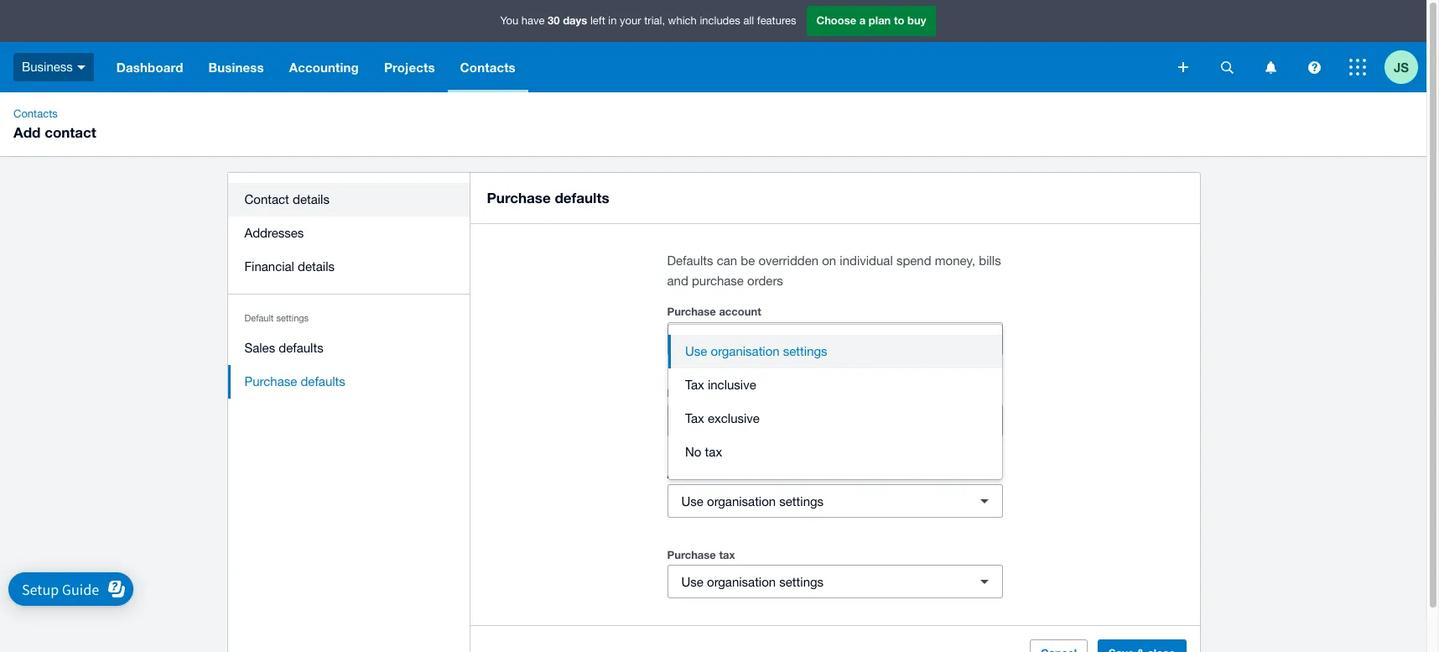 Task type: describe. For each thing, give the bounding box(es) containing it.
a
[[860, 14, 866, 27]]

navigation containing dashboard
[[104, 42, 1167, 92]]

dashboard
[[117, 60, 183, 75]]

amounts
[[668, 467, 714, 481]]

projects
[[384, 60, 435, 75]]

orders
[[748, 274, 784, 288]]

use organisation settings button
[[669, 335, 1003, 368]]

purchase account
[[668, 305, 762, 318]]

bill
[[668, 386, 684, 399]]

tax for tax exclusive
[[686, 411, 705, 425]]

bill due date group
[[668, 404, 1003, 437]]

date
[[709, 386, 732, 399]]

financial details
[[245, 259, 335, 274]]

features
[[758, 14, 797, 27]]

are
[[717, 467, 734, 481]]

left
[[591, 14, 606, 27]]

organisation for purchase tax
[[707, 574, 776, 589]]

js
[[1395, 59, 1410, 74]]

1 horizontal spatial purchase defaults
[[487, 189, 610, 206]]

tax for purchase tax
[[719, 548, 735, 561]]

tax for tax inclusive
[[686, 378, 705, 392]]

bill due date
[[668, 386, 732, 399]]

individual
[[840, 253, 893, 268]]

you
[[501, 14, 519, 27]]

and
[[668, 274, 689, 288]]

bills
[[980, 253, 1002, 268]]

0 horizontal spatial svg image
[[1309, 61, 1321, 73]]

business button
[[0, 42, 104, 92]]

plan
[[869, 14, 891, 27]]

settings for amounts are's use organisation settings popup button
[[780, 494, 824, 508]]

overridden
[[759, 253, 819, 268]]

defaults
[[668, 253, 714, 268]]

contacts for contacts
[[460, 60, 516, 75]]

includes
[[700, 14, 741, 27]]

tax for no tax
[[705, 445, 723, 459]]

business inside dropdown button
[[209, 60, 264, 75]]

details for financial details
[[298, 259, 335, 274]]

tax exclusive
[[686, 411, 760, 425]]

use for amounts
[[682, 494, 704, 508]]

tax inclusive
[[686, 378, 757, 392]]

choose
[[817, 14, 857, 27]]

purchase inside button
[[245, 374, 297, 389]]

sales defaults button
[[228, 331, 470, 365]]

to
[[894, 14, 905, 27]]

use for purchase
[[682, 574, 704, 589]]

contacts add contact
[[13, 107, 96, 141]]

your
[[620, 14, 642, 27]]

contacts link
[[7, 106, 64, 123]]

default
[[245, 313, 274, 323]]

purchase tax
[[668, 548, 735, 561]]

tax inclusive button
[[669, 368, 1003, 402]]

contact details
[[245, 192, 330, 206]]

defaults for purchase defaults button
[[301, 374, 346, 389]]

default settings
[[245, 313, 309, 323]]

amounts are
[[668, 467, 734, 481]]

dashboard link
[[104, 42, 196, 92]]

use organisation settings for tax
[[682, 574, 824, 589]]

contact
[[245, 192, 289, 206]]

all
[[744, 14, 755, 27]]

financial details button
[[228, 250, 470, 284]]

be
[[741, 253, 755, 268]]

have
[[522, 14, 545, 27]]

menu containing contact details
[[228, 173, 470, 409]]

no
[[686, 445, 702, 459]]

group containing use organisation settings
[[669, 325, 1003, 479]]

settings for use organisation settings button
[[784, 344, 828, 358]]

spend
[[897, 253, 932, 268]]

on
[[823, 253, 837, 268]]

defaults for sales defaults button
[[279, 341, 324, 355]]

can
[[717, 253, 738, 268]]

no tax
[[686, 445, 723, 459]]

accounting button
[[277, 42, 372, 92]]

js button
[[1385, 42, 1427, 92]]

addresses button
[[228, 217, 470, 250]]



Task type: vqa. For each thing, say whether or not it's contained in the screenshot.
Financial details button
yes



Task type: locate. For each thing, give the bounding box(es) containing it.
0 vertical spatial details
[[293, 192, 330, 206]]

0 vertical spatial tax
[[686, 378, 705, 392]]

settings for use organisation settings popup button associated with purchase tax
[[780, 574, 824, 589]]

settings
[[276, 313, 309, 323], [784, 344, 828, 358], [780, 494, 824, 508], [780, 574, 824, 589]]

contact details button
[[228, 183, 470, 217]]

purchase
[[487, 189, 551, 206], [668, 305, 716, 318], [245, 374, 297, 389], [668, 548, 716, 561]]

due
[[687, 386, 706, 399]]

contacts button
[[448, 42, 529, 92]]

sales
[[245, 341, 275, 355]]

exclusive
[[708, 411, 760, 425]]

contacts up add
[[13, 107, 58, 120]]

1 vertical spatial use organisation settings
[[682, 494, 824, 508]]

0 horizontal spatial contacts
[[13, 107, 58, 120]]

purchase defaults
[[487, 189, 610, 206], [245, 374, 346, 389]]

details down "addresses" button
[[298, 259, 335, 274]]

banner containing js
[[0, 0, 1427, 92]]

organisation
[[711, 344, 780, 358], [707, 494, 776, 508], [707, 574, 776, 589]]

1 vertical spatial defaults
[[279, 341, 324, 355]]

list box containing use organisation settings
[[669, 325, 1003, 479]]

use organisation settings down the are
[[682, 494, 824, 508]]

Purchase account field
[[668, 323, 1002, 355]]

details right contact
[[293, 192, 330, 206]]

1 vertical spatial organisation
[[707, 494, 776, 508]]

inclusive
[[708, 378, 757, 392]]

2 vertical spatial use
[[682, 574, 704, 589]]

no tax button
[[669, 436, 1003, 469]]

days
[[563, 14, 588, 27]]

0 horizontal spatial business
[[22, 59, 73, 74]]

business
[[22, 59, 73, 74], [209, 60, 264, 75]]

0 vertical spatial organisation
[[711, 344, 780, 358]]

svg image
[[1350, 59, 1367, 76], [1309, 61, 1321, 73]]

banner
[[0, 0, 1427, 92]]

organisation up inclusive
[[711, 344, 780, 358]]

money,
[[935, 253, 976, 268]]

purchase defaults inside button
[[245, 374, 346, 389]]

buy
[[908, 14, 927, 27]]

use organisation settings button for purchase tax
[[668, 565, 1003, 598]]

30
[[548, 14, 560, 27]]

use organisation settings button for amounts are
[[668, 484, 1003, 518]]

contacts inside popup button
[[460, 60, 516, 75]]

which
[[668, 14, 697, 27]]

use organisation settings up inclusive
[[686, 344, 828, 358]]

0 vertical spatial use
[[686, 344, 708, 358]]

1 vertical spatial contacts
[[13, 107, 58, 120]]

sales defaults
[[245, 341, 324, 355]]

business button
[[196, 42, 277, 92]]

use
[[686, 344, 708, 358], [682, 494, 704, 508], [682, 574, 704, 589]]

add
[[13, 123, 41, 141]]

2 vertical spatial use organisation settings
[[682, 574, 824, 589]]

0 vertical spatial defaults
[[555, 189, 610, 206]]

list box
[[669, 325, 1003, 479]]

tax right bill
[[686, 378, 705, 392]]

account
[[719, 305, 762, 318]]

you have 30 days left in your trial, which includes all features
[[501, 14, 797, 27]]

contacts inside contacts add contact
[[13, 107, 58, 120]]

0 vertical spatial use organisation settings
[[686, 344, 828, 358]]

use up 'due'
[[686, 344, 708, 358]]

use organisation settings down the purchase tax
[[682, 574, 824, 589]]

organisation for amounts are
[[707, 494, 776, 508]]

business inside popup button
[[22, 59, 73, 74]]

tax exclusive button
[[669, 402, 1003, 436]]

none number field inside bill due date group
[[668, 404, 751, 436]]

2 use organisation settings button from the top
[[668, 565, 1003, 598]]

accounting
[[289, 60, 359, 75]]

1 vertical spatial tax
[[719, 548, 735, 561]]

financial
[[245, 259, 295, 274]]

1 tax from the top
[[686, 378, 705, 392]]

organisation down the are
[[707, 494, 776, 508]]

0 vertical spatial purchase defaults
[[487, 189, 610, 206]]

in
[[609, 14, 617, 27]]

contacts for contacts add contact
[[13, 107, 58, 120]]

defaults can be overridden on individual spend money, bills and purchase orders
[[668, 253, 1002, 288]]

details
[[293, 192, 330, 206], [298, 259, 335, 274]]

details for contact details
[[293, 192, 330, 206]]

0 vertical spatial use organisation settings button
[[668, 484, 1003, 518]]

1 use organisation settings button from the top
[[668, 484, 1003, 518]]

use organisation settings inside button
[[686, 344, 828, 358]]

tax inside button
[[705, 445, 723, 459]]

use down the purchase tax
[[682, 574, 704, 589]]

tax down 'due'
[[686, 411, 705, 425]]

contacts down you
[[460, 60, 516, 75]]

svg image
[[1221, 61, 1234, 73], [1266, 61, 1277, 73], [1179, 62, 1189, 72], [77, 65, 85, 69]]

contacts
[[460, 60, 516, 75], [13, 107, 58, 120]]

1 vertical spatial tax
[[686, 411, 705, 425]]

1 vertical spatial details
[[298, 259, 335, 274]]

0 vertical spatial tax
[[705, 445, 723, 459]]

0 vertical spatial contacts
[[460, 60, 516, 75]]

2 vertical spatial defaults
[[301, 374, 346, 389]]

tax
[[686, 378, 705, 392], [686, 411, 705, 425]]

1 vertical spatial purchase defaults
[[245, 374, 346, 389]]

1 vertical spatial use organisation settings button
[[668, 565, 1003, 598]]

0 horizontal spatial purchase defaults
[[245, 374, 346, 389]]

tax
[[705, 445, 723, 459], [719, 548, 735, 561]]

use organisation settings
[[686, 344, 828, 358], [682, 494, 824, 508], [682, 574, 824, 589]]

svg image inside business popup button
[[77, 65, 85, 69]]

2 vertical spatial organisation
[[707, 574, 776, 589]]

purchase defaults button
[[228, 365, 470, 399]]

None number field
[[668, 404, 751, 436]]

1 vertical spatial use
[[682, 494, 704, 508]]

1 horizontal spatial svg image
[[1350, 59, 1367, 76]]

use organisation settings button
[[668, 484, 1003, 518], [668, 565, 1003, 598]]

menu
[[228, 173, 470, 409]]

use organisation settings for are
[[682, 494, 824, 508]]

use down amounts
[[682, 494, 704, 508]]

organisation inside button
[[711, 344, 780, 358]]

use inside use organisation settings button
[[686, 344, 708, 358]]

tax down the are
[[719, 548, 735, 561]]

choose a plan to buy
[[817, 14, 927, 27]]

2 tax from the top
[[686, 411, 705, 425]]

purchase
[[692, 274, 744, 288]]

settings inside use organisation settings button
[[784, 344, 828, 358]]

group
[[669, 325, 1003, 479]]

1 horizontal spatial contacts
[[460, 60, 516, 75]]

contact
[[45, 123, 96, 141]]

trial,
[[645, 14, 665, 27]]

projects button
[[372, 42, 448, 92]]

1 horizontal spatial business
[[209, 60, 264, 75]]

defaults
[[555, 189, 610, 206], [279, 341, 324, 355], [301, 374, 346, 389]]

addresses
[[245, 226, 304, 240]]

organisation down the purchase tax
[[707, 574, 776, 589]]

navigation
[[104, 42, 1167, 92]]

tax right no
[[705, 445, 723, 459]]



